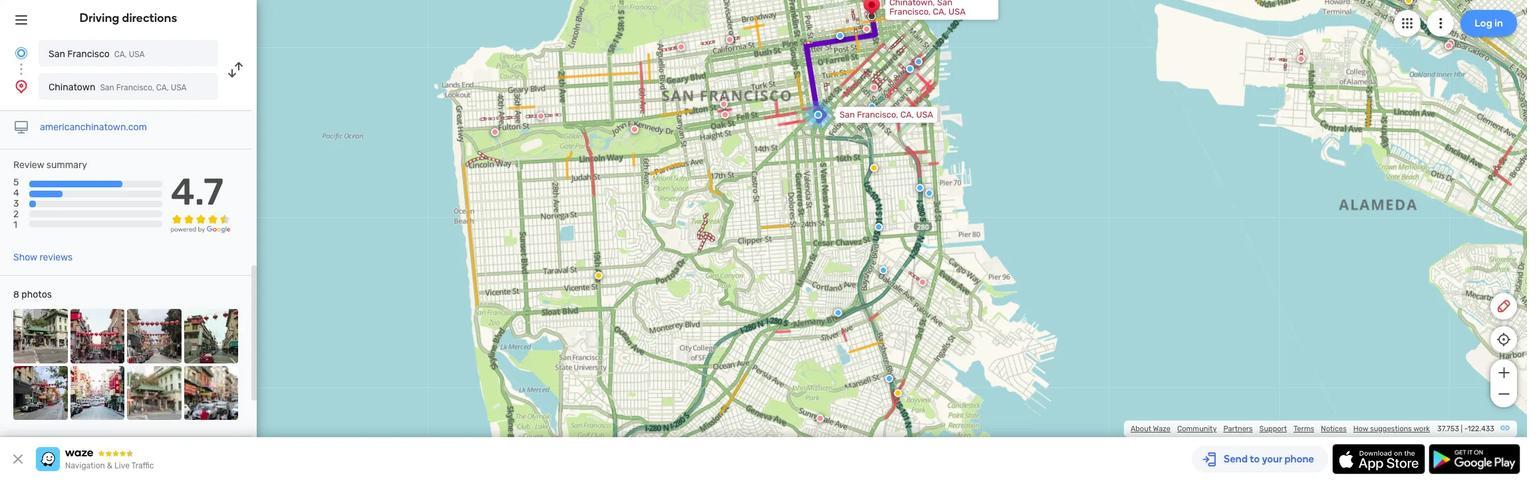 Task type: vqa. For each thing, say whether or not it's contained in the screenshot.
the 'Image 2 of Lynnwood, Lynnwood'
no



Task type: locate. For each thing, give the bounding box(es) containing it.
hazard image
[[870, 164, 878, 172], [595, 272, 603, 280], [894, 390, 902, 398]]

ca, inside chinatown san francisco, ca, usa
[[156, 83, 169, 92]]

x image
[[10, 452, 26, 468]]

francisco,
[[889, 6, 931, 16], [116, 83, 154, 92], [857, 110, 898, 120]]

image 2 of chinatown, sf image
[[70, 309, 124, 364]]

police image
[[836, 32, 844, 40], [915, 58, 923, 66], [875, 223, 883, 231], [879, 267, 887, 275], [885, 375, 893, 383]]

americanchinatown.com
[[40, 122, 147, 133]]

san francisco ca, usa
[[49, 49, 145, 60]]

image 1 of chinatown, sf image
[[13, 309, 68, 364]]

road closed image
[[726, 36, 734, 44], [870, 84, 878, 92], [537, 112, 545, 120], [491, 128, 499, 136], [816, 415, 824, 423]]

-
[[1465, 425, 1468, 434]]

4.7
[[171, 170, 224, 214]]

location image
[[13, 78, 29, 94]]

image 7 of chinatown, sf image
[[127, 366, 181, 420]]

reviews
[[40, 252, 73, 263]]

|
[[1461, 425, 1463, 434]]

0 vertical spatial francisco,
[[889, 6, 931, 16]]

show
[[13, 252, 37, 263]]

37.753 | -122.433
[[1437, 425, 1495, 434]]

1 vertical spatial francisco,
[[116, 83, 154, 92]]

usa inside chinatown, san francisco, ca, usa
[[949, 6, 966, 16]]

1 vertical spatial hazard image
[[595, 272, 603, 280]]

usa
[[949, 6, 966, 16], [129, 50, 145, 59], [171, 83, 187, 92], [916, 110, 933, 120]]

work
[[1414, 425, 1430, 434]]

1
[[13, 220, 17, 231]]

3
[[13, 198, 19, 210]]

image 6 of chinatown, sf image
[[70, 366, 124, 420]]

terms
[[1294, 425, 1314, 434]]

san
[[937, 0, 953, 7], [49, 49, 65, 60], [100, 83, 114, 92], [840, 110, 855, 120]]

traffic
[[131, 462, 154, 471]]

image 4 of chinatown, sf image
[[184, 309, 238, 364]]

about waze community partners support terms notices how suggestions work
[[1131, 425, 1430, 434]]

chinatown san francisco, ca, usa
[[49, 82, 187, 93]]

zoom in image
[[1496, 365, 1512, 381]]

usa inside chinatown san francisco, ca, usa
[[171, 83, 187, 92]]

chinatown
[[49, 82, 95, 93]]

police image
[[906, 65, 914, 73], [868, 103, 876, 111], [916, 184, 924, 192], [925, 189, 933, 197], [834, 309, 842, 317]]

san francisco, ca, usa
[[840, 110, 933, 120]]

2 vertical spatial francisco,
[[857, 110, 898, 120]]

4
[[13, 188, 19, 199]]

photos
[[21, 289, 52, 301]]

americanchinatown.com link
[[40, 122, 147, 133]]

2 horizontal spatial hazard image
[[894, 390, 902, 398]]

navigation & live traffic
[[65, 462, 154, 471]]

community link
[[1177, 425, 1217, 434]]

0 horizontal spatial hazard image
[[595, 272, 603, 280]]

about waze link
[[1131, 425, 1171, 434]]

road closed image
[[863, 25, 871, 33], [1445, 42, 1453, 50], [677, 43, 685, 51], [1297, 55, 1305, 63], [720, 100, 728, 108], [721, 111, 729, 119], [631, 126, 639, 134], [919, 279, 927, 286]]

0 vertical spatial hazard image
[[870, 164, 878, 172]]

image 3 of chinatown, sf image
[[127, 309, 181, 364]]

partners link
[[1224, 425, 1253, 434]]

chinatown,
[[889, 0, 935, 7]]

francisco, inside chinatown san francisco, ca, usa
[[116, 83, 154, 92]]

francisco, inside chinatown, san francisco, ca, usa
[[889, 6, 931, 16]]

live
[[114, 462, 130, 471]]

1 horizontal spatial hazard image
[[870, 164, 878, 172]]

francisco, for chinatown,
[[889, 6, 931, 16]]

driving directions
[[80, 11, 177, 25]]

ca,
[[933, 6, 946, 16], [114, 50, 127, 59], [156, 83, 169, 92], [900, 110, 914, 120]]



Task type: describe. For each thing, give the bounding box(es) containing it.
francisco, for chinatown
[[116, 83, 154, 92]]

pencil image
[[1496, 299, 1512, 315]]

image 5 of chinatown, sf image
[[13, 366, 68, 420]]

francisco
[[67, 49, 110, 60]]

5 4 3 2 1
[[13, 177, 19, 231]]

122.433
[[1468, 425, 1495, 434]]

current location image
[[13, 45, 29, 61]]

ca, inside chinatown, san francisco, ca, usa
[[933, 6, 946, 16]]

8 photos
[[13, 289, 52, 301]]

support
[[1260, 425, 1287, 434]]

community
[[1177, 425, 1217, 434]]

link image
[[1500, 423, 1511, 434]]

notices link
[[1321, 425, 1347, 434]]

image 8 of chinatown, sf image
[[184, 366, 238, 420]]

terms link
[[1294, 425, 1314, 434]]

usa inside san francisco ca, usa
[[129, 50, 145, 59]]

suggestions
[[1370, 425, 1412, 434]]

about
[[1131, 425, 1151, 434]]

support link
[[1260, 425, 1287, 434]]

waze
[[1153, 425, 1171, 434]]

chinatown, san francisco, ca, usa
[[889, 0, 966, 16]]

summary
[[46, 160, 87, 171]]

8
[[13, 289, 19, 301]]

how
[[1353, 425, 1368, 434]]

notices
[[1321, 425, 1347, 434]]

review summary
[[13, 160, 87, 171]]

&
[[107, 462, 113, 471]]

computer image
[[13, 120, 29, 136]]

partners
[[1224, 425, 1253, 434]]

zoom out image
[[1496, 386, 1512, 402]]

ca, inside san francisco ca, usa
[[114, 50, 127, 59]]

navigation
[[65, 462, 105, 471]]

2
[[13, 209, 19, 220]]

san inside chinatown, san francisco, ca, usa
[[937, 0, 953, 7]]

review
[[13, 160, 44, 171]]

2 vertical spatial hazard image
[[894, 390, 902, 398]]

how suggestions work link
[[1353, 425, 1430, 434]]

5
[[13, 177, 19, 188]]

directions
[[122, 11, 177, 25]]

37.753
[[1437, 425, 1459, 434]]

san inside chinatown san francisco, ca, usa
[[100, 83, 114, 92]]

driving
[[80, 11, 119, 25]]

show reviews
[[13, 252, 73, 263]]



